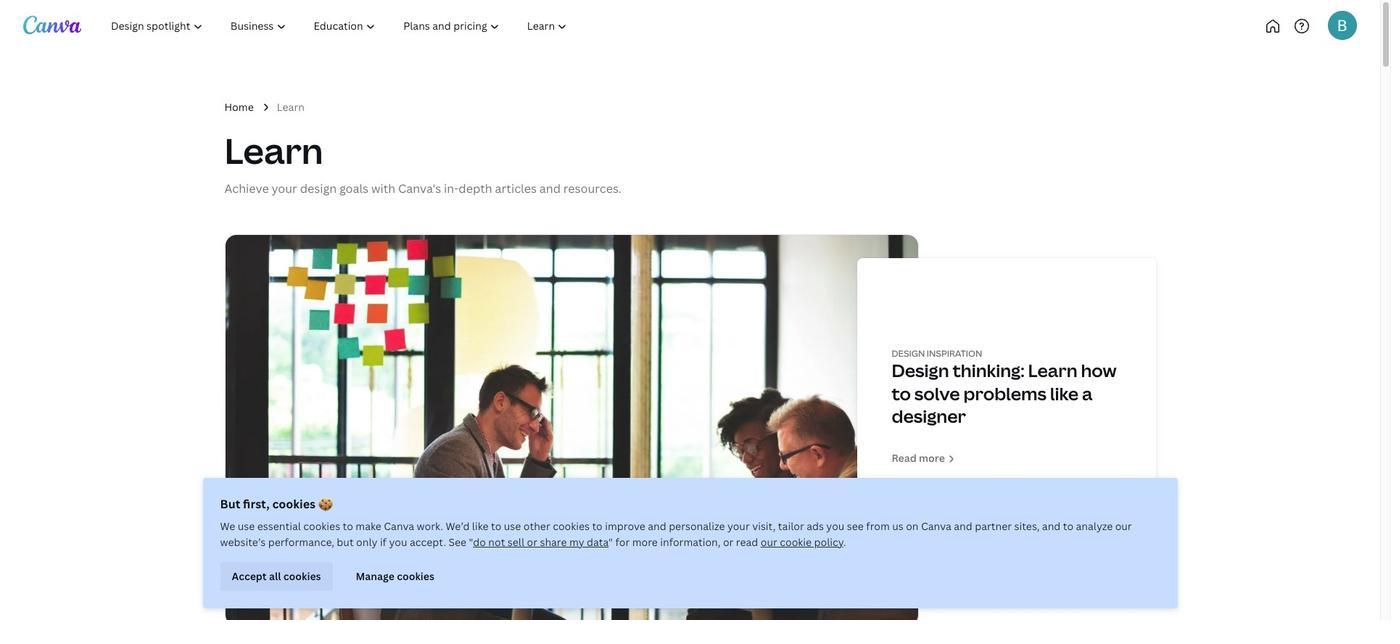 Task type: locate. For each thing, give the bounding box(es) containing it.
0 vertical spatial learn
[[277, 100, 305, 114]]

0 vertical spatial your
[[272, 180, 297, 196]]

0 horizontal spatial "
[[469, 535, 473, 549]]

our cookie policy link
[[761, 535, 844, 549]]

your left the design
[[272, 180, 297, 196]]

from
[[866, 519, 890, 533]]

us
[[892, 519, 904, 533]]

our
[[1116, 519, 1132, 533], [761, 535, 778, 549]]

1 horizontal spatial canva
[[921, 519, 952, 533]]

on
[[906, 519, 919, 533]]

use up 'sell'
[[504, 519, 521, 533]]

more right read
[[919, 451, 945, 465]]

to left solve
[[892, 381, 911, 405]]

1 vertical spatial you
[[389, 535, 407, 549]]

work.
[[417, 519, 443, 533]]

1 or from the left
[[527, 535, 538, 549]]

learn achieve your design goals with canva's in-depth articles and resources.
[[225, 127, 622, 196]]

our inside we use essential cookies to make canva work. we'd like to use other cookies to improve and personalize your visit, tailor ads you see from us on canva and partner sites, and to analyze our website's performance, but only if you accept. see "
[[1116, 519, 1132, 533]]

but
[[220, 496, 240, 512]]

1 vertical spatial like
[[472, 519, 489, 533]]

read more
[[892, 451, 945, 465]]

1 vertical spatial learn
[[225, 127, 323, 174]]

depth
[[459, 180, 492, 196]]

or
[[527, 535, 538, 549], [723, 535, 734, 549]]

1 vertical spatial our
[[761, 535, 778, 549]]

like
[[1050, 381, 1079, 405], [472, 519, 489, 533]]

more right for
[[632, 535, 658, 549]]

1 " from the left
[[469, 535, 473, 549]]

learn
[[277, 100, 305, 114], [225, 127, 323, 174], [1028, 359, 1078, 383]]

and inside learn achieve your design goals with canva's in-depth articles and resources.
[[540, 180, 561, 196]]

0 horizontal spatial more
[[632, 535, 658, 549]]

website's
[[220, 535, 266, 549]]

0 horizontal spatial your
[[272, 180, 297, 196]]

and up do not sell or share my data " for more information, or read our cookie policy .
[[648, 519, 666, 533]]

0 vertical spatial our
[[1116, 519, 1132, 533]]

we use essential cookies to make canva work. we'd like to use other cookies to improve and personalize your visit, tailor ads you see from us on canva and partner sites, and to analyze our website's performance, but only if you accept. see "
[[220, 519, 1132, 549]]

canva right "on"
[[921, 519, 952, 533]]

you up policy
[[827, 519, 845, 533]]

0 vertical spatial you
[[827, 519, 845, 533]]

achieve
[[225, 180, 269, 196]]

we
[[220, 519, 235, 533]]

your inside we use essential cookies to make canva work. we'd like to use other cookies to improve and personalize your visit, tailor ads you see from us on canva and partner sites, and to analyze our website's performance, but only if you accept. see "
[[728, 519, 750, 533]]

more
[[919, 451, 945, 465], [632, 535, 658, 549]]

ads
[[807, 519, 824, 533]]

design
[[892, 347, 925, 360], [892, 359, 949, 383]]

1 horizontal spatial or
[[723, 535, 734, 549]]

0 horizontal spatial like
[[472, 519, 489, 533]]

1 horizontal spatial "
[[609, 535, 613, 549]]

do not sell or share my data link
[[473, 535, 609, 549]]

"
[[469, 535, 473, 549], [609, 535, 613, 549]]

design for design inspiration
[[892, 347, 925, 360]]

you
[[827, 519, 845, 533], [389, 535, 407, 549]]

top level navigation element
[[99, 12, 629, 41]]

cookies up my
[[553, 519, 590, 533]]

designer
[[892, 404, 966, 428]]

do not sell or share my data " for more information, or read our cookie policy .
[[473, 535, 846, 549]]

home
[[225, 100, 254, 114]]

2 vertical spatial learn
[[1028, 359, 1078, 383]]

like inside we use essential cookies to make canva work. we'd like to use other cookies to improve and personalize your visit, tailor ads you see from us on canva and partner sites, and to analyze our website's performance, but only if you accept. see "
[[472, 519, 489, 533]]

2 " from the left
[[609, 535, 613, 549]]

1 horizontal spatial our
[[1116, 519, 1132, 533]]

1 vertical spatial your
[[728, 519, 750, 533]]

our right analyze
[[1116, 519, 1132, 533]]

all
[[269, 569, 281, 583]]

canva
[[384, 519, 414, 533], [921, 519, 952, 533]]

use up website's
[[238, 519, 255, 533]]

or right 'sell'
[[527, 535, 538, 549]]

cookies down 🍪
[[303, 519, 340, 533]]

0 horizontal spatial canva
[[384, 519, 414, 533]]

goals
[[339, 180, 369, 196]]

cookies down accept.
[[397, 569, 434, 583]]

0 horizontal spatial or
[[527, 535, 538, 549]]

design thinking image
[[225, 235, 918, 620]]

accept all cookies button
[[220, 562, 333, 591]]

for
[[616, 535, 630, 549]]

home link
[[225, 99, 254, 116]]

or left read
[[723, 535, 734, 549]]

0 vertical spatial like
[[1050, 381, 1079, 405]]

and right articles
[[540, 180, 561, 196]]

1 horizontal spatial like
[[1050, 381, 1079, 405]]

0 horizontal spatial use
[[238, 519, 255, 533]]

2 design from the top
[[892, 359, 949, 383]]

1 design from the top
[[892, 347, 925, 360]]

cookies inside button
[[397, 569, 434, 583]]

learn up achieve
[[225, 127, 323, 174]]

canva's
[[398, 180, 441, 196]]

other
[[524, 519, 550, 533]]

essential
[[257, 519, 301, 533]]

inspiration
[[927, 347, 982, 360]]

like up do
[[472, 519, 489, 533]]

1 horizontal spatial more
[[919, 451, 945, 465]]

you right if
[[389, 535, 407, 549]]

learn for learn
[[277, 100, 305, 114]]

0 horizontal spatial you
[[389, 535, 407, 549]]

2 use from the left
[[504, 519, 521, 533]]

thinking:
[[953, 359, 1025, 383]]

like left 'a'
[[1050, 381, 1079, 405]]

design up designer
[[892, 359, 949, 383]]

your up read
[[728, 519, 750, 533]]

to
[[892, 381, 911, 405], [343, 519, 353, 533], [491, 519, 502, 533], [592, 519, 603, 533], [1063, 519, 1074, 533]]

accept
[[232, 569, 267, 583]]

visit,
[[752, 519, 776, 533]]

learn right "home"
[[277, 100, 305, 114]]

only
[[356, 535, 378, 549]]

1 vertical spatial more
[[632, 535, 658, 549]]

canva up if
[[384, 519, 414, 533]]

to inside design thinking: learn how to solve problems like a designer
[[892, 381, 911, 405]]

design inside design thinking: learn how to solve problems like a designer
[[892, 359, 949, 383]]

cookies
[[272, 496, 316, 512], [303, 519, 340, 533], [553, 519, 590, 533], [284, 569, 321, 583], [397, 569, 434, 583]]

2 or from the left
[[723, 535, 734, 549]]

0 horizontal spatial our
[[761, 535, 778, 549]]

" right 'see'
[[469, 535, 473, 549]]

with
[[371, 180, 396, 196]]

design left inspiration
[[892, 347, 925, 360]]

problems
[[964, 381, 1047, 405]]

learn for learn achieve your design goals with canva's in-depth articles and resources.
[[225, 127, 323, 174]]

learn left 'a'
[[1028, 359, 1078, 383]]

" left for
[[609, 535, 613, 549]]

resources.
[[564, 180, 622, 196]]

learn inside learn achieve your design goals with canva's in-depth articles and resources.
[[225, 127, 323, 174]]

design for design thinking: learn how to solve problems like a designer
[[892, 359, 949, 383]]

like inside design thinking: learn how to solve problems like a designer
[[1050, 381, 1079, 405]]

your
[[272, 180, 297, 196], [728, 519, 750, 533]]

read
[[892, 451, 917, 465]]

solve
[[915, 381, 960, 405]]

your inside learn achieve your design goals with canva's in-depth articles and resources.
[[272, 180, 297, 196]]

1 horizontal spatial use
[[504, 519, 521, 533]]

🍪
[[318, 496, 333, 512]]

our down visit,
[[761, 535, 778, 549]]

design
[[300, 180, 337, 196]]

but
[[337, 535, 354, 549]]

1 horizontal spatial your
[[728, 519, 750, 533]]

and
[[540, 180, 561, 196], [648, 519, 666, 533], [954, 519, 973, 533], [1042, 519, 1061, 533]]

use
[[238, 519, 255, 533], [504, 519, 521, 533]]

design inspiration
[[892, 347, 982, 360]]

cookies right all
[[284, 569, 321, 583]]

partner
[[975, 519, 1012, 533]]



Task type: describe. For each thing, give the bounding box(es) containing it.
to up not
[[491, 519, 502, 533]]

and left partner
[[954, 519, 973, 533]]

not
[[488, 535, 505, 549]]

sell
[[508, 535, 525, 549]]

data
[[587, 535, 609, 549]]

cookies up the essential
[[272, 496, 316, 512]]

see
[[847, 519, 864, 533]]

improve
[[605, 519, 646, 533]]

1 canva from the left
[[384, 519, 414, 533]]

in-
[[444, 180, 459, 196]]

performance,
[[268, 535, 334, 549]]

we'd
[[446, 519, 470, 533]]

do
[[473, 535, 486, 549]]

policy
[[814, 535, 844, 549]]

and right sites,
[[1042, 519, 1061, 533]]

analyze
[[1076, 519, 1113, 533]]

design thinking: learn how to solve problems like a designer
[[892, 359, 1117, 428]]

cookies inside button
[[284, 569, 321, 583]]

make
[[356, 519, 382, 533]]

2 canva from the left
[[921, 519, 952, 533]]

0 vertical spatial more
[[919, 451, 945, 465]]

manage
[[356, 569, 395, 583]]

cookie
[[780, 535, 812, 549]]

how
[[1081, 359, 1117, 383]]

articles
[[495, 180, 537, 196]]

design inspiration link
[[892, 347, 982, 360]]

learn inside design thinking: learn how to solve problems like a designer
[[1028, 359, 1078, 383]]

1 horizontal spatial you
[[827, 519, 845, 533]]

to left analyze
[[1063, 519, 1074, 533]]

to up but
[[343, 519, 353, 533]]

.
[[844, 535, 846, 549]]

accept all cookies
[[232, 569, 321, 583]]

first,
[[243, 496, 270, 512]]

information,
[[660, 535, 721, 549]]

read
[[736, 535, 758, 549]]

manage cookies button
[[344, 562, 446, 591]]

if
[[380, 535, 387, 549]]

" inside we use essential cookies to make canva work. we'd like to use other cookies to improve and personalize your visit, tailor ads you see from us on canva and partner sites, and to analyze our website's performance, but only if you accept. see "
[[469, 535, 473, 549]]

to up data
[[592, 519, 603, 533]]

personalize
[[669, 519, 725, 533]]

1 use from the left
[[238, 519, 255, 533]]

accept.
[[410, 535, 446, 549]]

a
[[1082, 381, 1093, 405]]

see
[[449, 535, 467, 549]]

sites,
[[1015, 519, 1040, 533]]

tailor
[[778, 519, 804, 533]]

but first, cookies 🍪
[[220, 496, 333, 512]]

manage cookies
[[356, 569, 434, 583]]

share
[[540, 535, 567, 549]]

my
[[569, 535, 584, 549]]



Task type: vqa. For each thing, say whether or not it's contained in the screenshot.
sites,
yes



